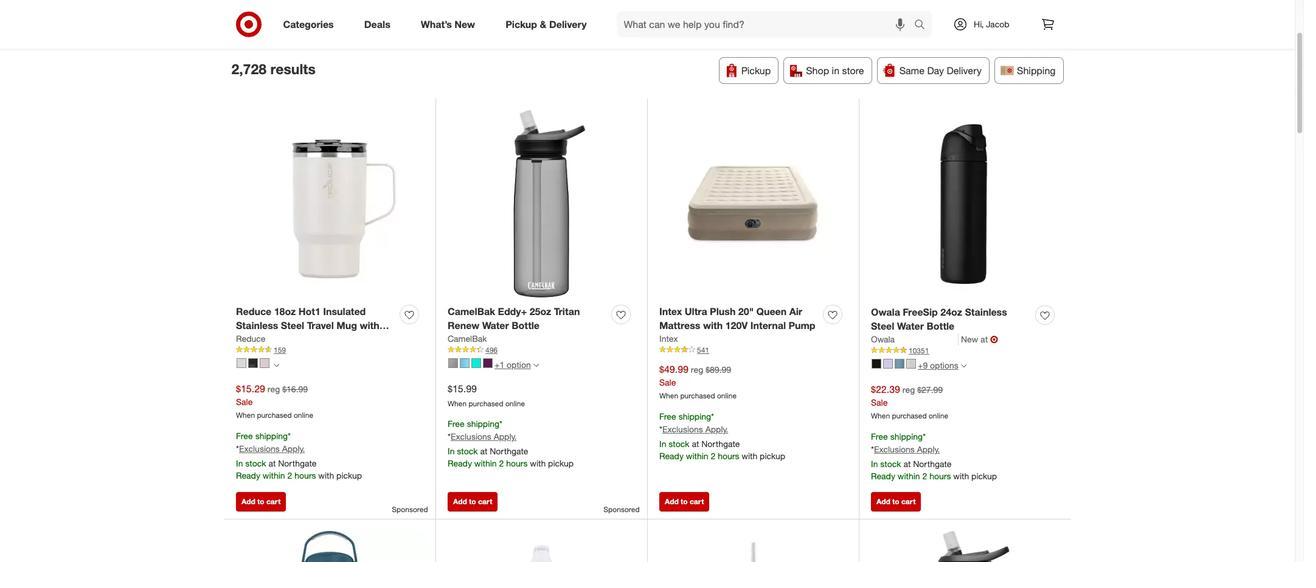 Task type: locate. For each thing, give the bounding box(es) containing it.
1 horizontal spatial deals
[[510, 25, 535, 38]]

3 add from the left
[[665, 497, 679, 506]]

when inside the $22.39 reg $27.99 sale when purchased online
[[871, 412, 890, 421]]

store
[[842, 64, 864, 77]]

hours for exclusions apply. link underneath the $22.39 reg $27.99 sale when purchased online
[[930, 471, 951, 481]]

4 add to cart button from the left
[[871, 492, 921, 512]]

intex inside the intex ultra plush 20" queen air mattress with 120v internal pump
[[660, 305, 682, 318]]

1 horizontal spatial sale
[[660, 377, 676, 387]]

categories link
[[273, 11, 349, 38]]

sale inside $49.99 reg $89.99 sale when purchased online
[[660, 377, 676, 387]]

deals inside button
[[510, 25, 535, 38]]

bottle inside owala freesip 24oz stainless steel water bottle
[[927, 320, 955, 332]]

2 horizontal spatial reg
[[903, 384, 915, 395]]

0 horizontal spatial water
[[482, 319, 509, 331]]

free shipping * * exclusions apply. in stock at  northgate ready within 2 hours with pickup
[[660, 412, 786, 461], [448, 419, 574, 469], [236, 431, 362, 481], [871, 432, 997, 481]]

all colors + 9 more colors image
[[961, 363, 967, 369]]

bottle down 24oz
[[927, 320, 955, 332]]

camelbak eddy+ 25oz tritan renew water bottle link
[[448, 305, 607, 333]]

pickup button
[[719, 57, 779, 84]]

1 horizontal spatial new
[[961, 334, 979, 344]]

2 for exclusions apply. link under $49.99 reg $89.99 sale when purchased online
[[711, 451, 716, 461]]

exclusions apply. link
[[663, 424, 729, 435], [451, 432, 517, 442], [239, 444, 305, 454], [874, 444, 940, 455]]

intex ultra plush 20" queen air mattress with 120v internal pump
[[660, 305, 816, 331]]

with
[[360, 319, 380, 331], [703, 319, 723, 331], [742, 451, 758, 461], [530, 458, 546, 469], [318, 470, 334, 481], [954, 471, 969, 481]]

water down "eddy+"
[[482, 319, 509, 331]]

when down $15.29
[[236, 411, 255, 420]]

2 reduce from the top
[[236, 333, 266, 344]]

reg inside the $22.39 reg $27.99 sale when purchased online
[[903, 384, 915, 395]]

add to cart button
[[236, 492, 286, 512], [448, 492, 498, 512], [660, 492, 710, 512], [871, 492, 921, 512]]

*
[[711, 412, 714, 422], [500, 419, 503, 429], [660, 424, 663, 435], [288, 431, 291, 441], [448, 432, 451, 442], [923, 432, 926, 442], [236, 444, 239, 454], [871, 444, 874, 455]]

exclusions down $49.99 reg $89.99 sale when purchased online
[[663, 424, 703, 435]]

1 camelbak from the top
[[448, 305, 495, 318]]

all colors element
[[274, 361, 279, 369]]

black image
[[248, 359, 258, 368], [872, 359, 882, 369]]

1 horizontal spatial black image
[[872, 359, 882, 369]]

purchased inside $49.99 reg $89.99 sale when purchased online
[[681, 392, 715, 401]]

camelbak
[[448, 305, 495, 318], [448, 333, 487, 344]]

free down "$15.99"
[[448, 419, 465, 429]]

4 to from the left
[[893, 497, 900, 506]]

0 horizontal spatial bottle
[[512, 319, 540, 331]]

shipping down $15.29 reg $16.99 sale when purchased online
[[255, 431, 288, 441]]

within
[[686, 451, 709, 461], [474, 458, 497, 469], [263, 470, 285, 481], [898, 471, 920, 481]]

1 horizontal spatial stainless
[[965, 306, 1008, 318]]

apply. for exclusions apply. link below $15.29 reg $16.99 sale when purchased online
[[282, 444, 305, 454]]

0 vertical spatial pickup
[[506, 18, 537, 30]]

purchased down "$16.99"
[[257, 411, 292, 420]]

reduce inside 'reduce 18oz hot1 insulated stainless steel travel mug with steam release lid'
[[236, 305, 272, 318]]

3 add to cart button from the left
[[660, 492, 710, 512]]

steel inside owala freesip 24oz stainless steel water bottle
[[871, 320, 895, 332]]

results
[[270, 61, 316, 78]]

0 vertical spatial delivery
[[549, 18, 587, 30]]

2 add to cart button from the left
[[448, 492, 498, 512]]

2 intex from the top
[[660, 333, 678, 344]]

camelbak for camelbak eddy+ 25oz tritan renew water bottle
[[448, 305, 495, 318]]

online inside $15.29 reg $16.99 sale when purchased online
[[294, 411, 313, 420]]

with for exclusions apply. link under $49.99 reg $89.99 sale when purchased online
[[742, 451, 758, 461]]

1 vertical spatial camelbak
[[448, 333, 487, 344]]

1 vertical spatial new
[[961, 334, 979, 344]]

camelbak eddy+ 25oz tritan renew water bottle image
[[448, 110, 635, 298], [448, 110, 635, 298]]

sale down $22.39
[[871, 397, 888, 407]]

159
[[274, 345, 286, 354]]

apply. down $49.99 reg $89.99 sale when purchased online
[[706, 424, 729, 435]]

1 horizontal spatial bottle
[[927, 320, 955, 332]]

apply. down the $22.39 reg $27.99 sale when purchased online
[[917, 444, 940, 455]]

0 horizontal spatial pickup
[[506, 18, 537, 30]]

1 horizontal spatial delivery
[[947, 64, 982, 77]]

bottle
[[512, 319, 540, 331], [927, 320, 955, 332]]

1 horizontal spatial steel
[[871, 320, 895, 332]]

sale
[[660, 377, 676, 387], [236, 396, 253, 407], [871, 397, 888, 407]]

pickup for exclusions apply. link underneath the $22.39 reg $27.99 sale when purchased online
[[972, 471, 997, 481]]

2 sponsored from the left
[[604, 505, 640, 514]]

when
[[660, 392, 679, 401], [448, 399, 467, 408], [236, 411, 255, 420], [871, 412, 890, 421]]

add to cart for $49.99
[[665, 497, 704, 506]]

+1 option button
[[443, 355, 544, 375]]

1 add to cart from the left
[[242, 497, 281, 506]]

1 reduce from the top
[[236, 305, 272, 318]]

1 to from the left
[[257, 497, 264, 506]]

filter
[[258, 25, 279, 38]]

tritan
[[554, 305, 580, 318]]

reduce for reduce 18oz hot1 insulated stainless steel travel mug with steam release lid
[[236, 305, 272, 318]]

camelbak down renew
[[448, 333, 487, 344]]

reg inside $15.29 reg $16.99 sale when purchased online
[[268, 384, 280, 394]]

0 vertical spatial intex
[[660, 305, 682, 318]]

pickup for exclusions apply. link below $15.29 reg $16.99 sale when purchased online
[[337, 470, 362, 481]]

0 horizontal spatial sponsored
[[392, 505, 428, 514]]

steel up release
[[281, 319, 304, 331]]

sale down $15.29
[[236, 396, 253, 407]]

reg for $15.29
[[268, 384, 280, 394]]

cart
[[266, 497, 281, 506], [478, 497, 492, 506], [690, 497, 704, 506], [902, 497, 916, 506]]

1 add to cart button from the left
[[236, 492, 286, 512]]

delivery inside pickup & delivery link
[[549, 18, 587, 30]]

2 camelbak from the top
[[448, 333, 487, 344]]

with inside the intex ultra plush 20" queen air mattress with 120v internal pump
[[703, 319, 723, 331]]

pickup inside button
[[742, 64, 771, 77]]

$15.99 when purchased online
[[448, 383, 525, 408]]

steel up owala link
[[871, 320, 895, 332]]

guest rating button
[[614, 18, 692, 45]]

What can we help you find? suggestions appear below search field
[[617, 11, 918, 38]]

online down $89.99
[[717, 392, 737, 401]]

online inside $15.99 when purchased online
[[506, 399, 525, 408]]

purchased down "$15.99"
[[469, 399, 504, 408]]

add to cart for $22.39
[[877, 497, 916, 506]]

thermos 16oz funtainer water bottle with bail handle image
[[236, 531, 424, 562], [236, 531, 424, 562]]

options
[[930, 360, 959, 370]]

1 vertical spatial pickup
[[742, 64, 771, 77]]

online for intex ultra plush 20" queen air mattress with 120v internal pump
[[717, 392, 737, 401]]

sort
[[320, 25, 339, 38]]

purchased
[[681, 392, 715, 401], [469, 399, 504, 408], [257, 411, 292, 420], [892, 412, 927, 421]]

free shipping * * exclusions apply. in stock at  northgate ready within 2 hours with pickup down $15.29 reg $16.99 sale when purchased online
[[236, 431, 362, 481]]

intex
[[660, 305, 682, 318], [660, 333, 678, 344]]

exclusions down $15.99 when purchased online
[[451, 432, 492, 442]]

1 vertical spatial stainless
[[236, 319, 278, 331]]

pickup left &
[[506, 18, 537, 30]]

deals left &
[[510, 25, 535, 38]]

cart for $49.99
[[690, 497, 704, 506]]

type
[[365, 25, 385, 38]]

stock
[[669, 439, 690, 449], [457, 446, 478, 456], [245, 458, 266, 469], [881, 459, 902, 469]]

new inside what's new link
[[455, 18, 475, 30]]

new up 10351 link
[[961, 334, 979, 344]]

add for camelbak eddy+ 25oz tritan renew water bottle
[[453, 497, 467, 506]]

4 add to cart from the left
[[877, 497, 916, 506]]

reg inside $49.99 reg $89.99 sale when purchased online
[[691, 364, 704, 375]]

0 vertical spatial new
[[455, 18, 475, 30]]

0 horizontal spatial delivery
[[549, 18, 587, 30]]

renew
[[448, 319, 480, 331]]

$22.39
[[871, 383, 901, 395]]

sponsored for reduce 18oz hot1 insulated stainless steel travel mug with steam release lid
[[392, 505, 428, 514]]

owala inside owala freesip 24oz stainless steel water bottle
[[871, 306, 900, 318]]

to for $22.39
[[893, 497, 900, 506]]

reduce up reduce link
[[236, 305, 272, 318]]

add to cart for $15.29
[[242, 497, 281, 506]]

when down $22.39
[[871, 412, 890, 421]]

teal/black image
[[472, 359, 481, 368]]

water inside 'camelbak eddy+ 25oz tritan renew water bottle'
[[482, 319, 509, 331]]

intex down mattress
[[660, 333, 678, 344]]

1 sponsored from the left
[[392, 505, 428, 514]]

add to cart button for $22.39
[[871, 492, 921, 512]]

reg left "$16.99"
[[268, 384, 280, 394]]

when down "$15.99"
[[448, 399, 467, 408]]

0 horizontal spatial black image
[[248, 359, 258, 368]]

1 horizontal spatial reg
[[691, 364, 704, 375]]

new right what's
[[455, 18, 475, 30]]

deals left brand
[[364, 18, 390, 30]]

2 add from the left
[[453, 497, 467, 506]]

queen
[[757, 305, 787, 318]]

discount button
[[550, 18, 609, 45]]

4 add from the left
[[877, 497, 891, 506]]

lid
[[308, 333, 322, 345]]

camelbak eddy+ 32oz tritan renew water bottle image
[[871, 531, 1059, 562], [871, 531, 1059, 562]]

add for reduce 18oz hot1 insulated stainless steel travel mug with steam release lid
[[242, 497, 255, 506]]

when inside $15.29 reg $16.99 sale when purchased online
[[236, 411, 255, 420]]

apply. down $15.29 reg $16.99 sale when purchased online
[[282, 444, 305, 454]]

reduce 18oz hot1 insulated stainless steel travel mug with steam release lid image
[[236, 110, 424, 298], [236, 110, 424, 298]]

pickup for exclusions apply. link underneath $15.99 when purchased online
[[548, 458, 574, 469]]

online down +1 option
[[506, 399, 525, 408]]

all colors image
[[274, 363, 279, 368]]

&
[[540, 18, 547, 30]]

apply. down $15.99 when purchased online
[[494, 432, 517, 442]]

0 vertical spatial reduce
[[236, 305, 272, 318]]

purchased for intex ultra plush 20" queen air mattress with 120v internal pump
[[681, 392, 715, 401]]

1 vertical spatial intex
[[660, 333, 678, 344]]

reduce link
[[236, 333, 266, 345]]

+9 options button
[[866, 356, 972, 375]]

3 to from the left
[[681, 497, 688, 506]]

steel
[[281, 319, 304, 331], [871, 320, 895, 332]]

purchased for reduce 18oz hot1 insulated stainless steel travel mug with steam release lid
[[257, 411, 292, 420]]

shipping down $15.99 when purchased online
[[467, 419, 500, 429]]

0 horizontal spatial deals
[[364, 18, 390, 30]]

1 horizontal spatial water
[[897, 320, 924, 332]]

eddy+
[[498, 305, 527, 318]]

1 cart from the left
[[266, 497, 281, 506]]

release
[[268, 333, 305, 345]]

add to cart button for $49.99
[[660, 492, 710, 512]]

exclusions down $15.29 reg $16.99 sale when purchased online
[[239, 444, 280, 454]]

pickup down the what can we help you find? suggestions appear below search box
[[742, 64, 771, 77]]

+9
[[918, 360, 928, 370]]

hours for exclusions apply. link under $49.99 reg $89.99 sale when purchased online
[[718, 451, 740, 461]]

camelbak for camelbak
[[448, 333, 487, 344]]

online down $27.99
[[929, 412, 949, 421]]

1 intex from the top
[[660, 305, 682, 318]]

exclusions apply. link down the $22.39 reg $27.99 sale when purchased online
[[874, 444, 940, 455]]

delivery
[[549, 18, 587, 30], [947, 64, 982, 77]]

intex ultra plush 20" queen air mattress with 120v internal pump image
[[660, 110, 847, 298], [660, 110, 847, 298]]

new
[[455, 18, 475, 30], [961, 334, 979, 344]]

water inside owala freesip 24oz stainless steel water bottle
[[897, 320, 924, 332]]

delivery right &
[[549, 18, 587, 30]]

sale inside the $22.39 reg $27.99 sale when purchased online
[[871, 397, 888, 407]]

reg left $27.99
[[903, 384, 915, 395]]

shop
[[806, 64, 829, 77]]

deals
[[364, 18, 390, 30], [510, 25, 535, 38]]

categories
[[283, 18, 334, 30]]

0 vertical spatial stainless
[[965, 306, 1008, 318]]

+1
[[495, 359, 505, 370]]

free
[[660, 412, 676, 422], [448, 419, 465, 429], [236, 431, 253, 441], [871, 432, 888, 442]]

1 horizontal spatial pickup
[[742, 64, 771, 77]]

reduce up linen 'icon'
[[236, 333, 266, 344]]

what's
[[421, 18, 452, 30]]

owala left freesip at bottom
[[871, 306, 900, 318]]

rating
[[653, 25, 682, 38]]

shipping down the $22.39 reg $27.99 sale when purchased online
[[891, 432, 923, 442]]

0 horizontal spatial stainless
[[236, 319, 278, 331]]

purchased inside the $22.39 reg $27.99 sale when purchased online
[[892, 412, 927, 421]]

1 horizontal spatial sponsored
[[604, 505, 640, 514]]

owala freesip 24oz stainless steel water bottle image
[[871, 110, 1059, 298], [871, 110, 1059, 298]]

496 link
[[448, 345, 635, 355]]

4 cart from the left
[[902, 497, 916, 506]]

in
[[832, 64, 840, 77]]

bottle down "eddy+"
[[512, 319, 540, 331]]

stainless up new at ¬
[[965, 306, 1008, 318]]

steel inside 'reduce 18oz hot1 insulated stainless steel travel mug with steam release lid'
[[281, 319, 304, 331]]

pickup for exclusions apply. link under $49.99 reg $89.99 sale when purchased online
[[760, 451, 786, 461]]

online down "$16.99"
[[294, 411, 313, 420]]

0 vertical spatial owala
[[871, 306, 900, 318]]

reduce 50oz cold1 vacuum insulated stainless steel straw tumbler travel mug image
[[660, 531, 847, 562], [660, 531, 847, 562]]

0 horizontal spatial reg
[[268, 384, 280, 394]]

$89.99
[[706, 364, 731, 375]]

+9 options
[[918, 360, 959, 370]]

sale down $49.99
[[660, 377, 676, 387]]

camelbak inside 'camelbak eddy+ 25oz tritan renew water bottle'
[[448, 305, 495, 318]]

reg down 541
[[691, 364, 704, 375]]

black image left blush icon on the left bottom
[[248, 359, 258, 368]]

intex for intex
[[660, 333, 678, 344]]

all colors + 1 more colors element
[[534, 361, 539, 369]]

black image left lilac purple icon
[[872, 359, 882, 369]]

3 add to cart from the left
[[665, 497, 704, 506]]

water up owala link
[[897, 320, 924, 332]]

1 vertical spatial delivery
[[947, 64, 982, 77]]

add to cart button for $15.29
[[236, 492, 286, 512]]

nuk large learner fashion cup with tritan - 10oz image
[[448, 531, 635, 562], [448, 531, 635, 562]]

reg for $22.39
[[903, 384, 915, 395]]

stainless
[[965, 306, 1008, 318], [236, 319, 278, 331]]

owala freesip 24oz stainless steel water bottle
[[871, 306, 1008, 332]]

0 horizontal spatial sale
[[236, 396, 253, 407]]

purchased down $27.99
[[892, 412, 927, 421]]

bottle inside 'camelbak eddy+ 25oz tritan renew water bottle'
[[512, 319, 540, 331]]

free shipping * * exclusions apply. in stock at  northgate ready within 2 hours with pickup down $15.99 when purchased online
[[448, 419, 574, 469]]

to
[[257, 497, 264, 506], [469, 497, 476, 506], [681, 497, 688, 506], [893, 497, 900, 506]]

add
[[242, 497, 255, 506], [453, 497, 467, 506], [665, 497, 679, 506], [877, 497, 891, 506]]

0 horizontal spatial new
[[455, 18, 475, 30]]

stainless inside owala freesip 24oz stainless steel water bottle
[[965, 306, 1008, 318]]

1 add from the left
[[242, 497, 255, 506]]

purchased down $89.99
[[681, 392, 715, 401]]

apply.
[[706, 424, 729, 435], [494, 432, 517, 442], [282, 444, 305, 454], [917, 444, 940, 455]]

water for freesip
[[897, 320, 924, 332]]

purchased inside $15.29 reg $16.99 sale when purchased online
[[257, 411, 292, 420]]

pickup & delivery link
[[495, 11, 602, 38]]

$15.29 reg $16.99 sale when purchased online
[[236, 383, 313, 420]]

stainless inside 'reduce 18oz hot1 insulated stainless steel travel mug with steam release lid'
[[236, 319, 278, 331]]

2 owala from the top
[[871, 334, 895, 344]]

sale inside $15.29 reg $16.99 sale when purchased online
[[236, 396, 253, 407]]

online inside the $22.39 reg $27.99 sale when purchased online
[[929, 412, 949, 421]]

when down $49.99
[[660, 392, 679, 401]]

3 cart from the left
[[690, 497, 704, 506]]

camelbak up renew
[[448, 305, 495, 318]]

online inside $49.99 reg $89.99 sale when purchased online
[[717, 392, 737, 401]]

1 vertical spatial owala
[[871, 334, 895, 344]]

1 vertical spatial reduce
[[236, 333, 266, 344]]

reg
[[691, 364, 704, 375], [268, 384, 280, 394], [903, 384, 915, 395]]

same
[[900, 64, 925, 77]]

stainless up reduce link
[[236, 319, 278, 331]]

when inside $49.99 reg $89.99 sale when purchased online
[[660, 392, 679, 401]]

$27.99
[[918, 384, 943, 395]]

apply. for exclusions apply. link underneath the $22.39 reg $27.99 sale when purchased online
[[917, 444, 940, 455]]

0 horizontal spatial steel
[[281, 319, 304, 331]]

2 horizontal spatial sale
[[871, 397, 888, 407]]

to for $15.29
[[257, 497, 264, 506]]

delivery inside "same day delivery" button
[[947, 64, 982, 77]]

0 vertical spatial camelbak
[[448, 305, 495, 318]]

496
[[486, 345, 498, 354]]

159 link
[[236, 345, 424, 355]]

owala up lilac purple icon
[[871, 334, 895, 344]]

all colors + 9 more colors element
[[961, 362, 967, 369]]

reduce for reduce
[[236, 333, 266, 344]]

intex up mattress
[[660, 305, 682, 318]]

1 owala from the top
[[871, 306, 900, 318]]

sale for $49.99
[[660, 377, 676, 387]]

delivery right day
[[947, 64, 982, 77]]

owala
[[871, 306, 900, 318], [871, 334, 895, 344]]

free down $49.99 reg $89.99 sale when purchased online
[[660, 412, 676, 422]]



Task type: describe. For each thing, give the bounding box(es) containing it.
search button
[[909, 11, 938, 40]]

search
[[909, 19, 938, 31]]

jacob
[[986, 19, 1010, 29]]

add for intex ultra plush 20" queen air mattress with 120v internal pump
[[665, 497, 679, 506]]

by
[[730, 25, 740, 38]]

$15.29
[[236, 383, 265, 395]]

with inside 'reduce 18oz hot1 insulated stainless steel travel mug with steam release lid'
[[360, 319, 380, 331]]

deals button
[[500, 18, 545, 45]]

541
[[697, 345, 710, 354]]

air
[[790, 305, 803, 318]]

shop in store button
[[784, 57, 872, 84]]

owala for owala
[[871, 334, 895, 344]]

2 to from the left
[[469, 497, 476, 506]]

deals for deals button in the top of the page
[[510, 25, 535, 38]]

what's new link
[[411, 11, 491, 38]]

intex for intex ultra plush 20" queen air mattress with 120v internal pump
[[660, 305, 682, 318]]

day
[[928, 64, 944, 77]]

shipping
[[1017, 64, 1056, 77]]

shark/blue image
[[895, 359, 905, 369]]

purchased inside $15.99 when purchased online
[[469, 399, 504, 408]]

apply. for exclusions apply. link under $49.99 reg $89.99 sale when purchased online
[[706, 424, 729, 435]]

at inside new at ¬
[[981, 334, 988, 344]]

online for reduce 18oz hot1 insulated stainless steel travel mug with steam release lid
[[294, 411, 313, 420]]

when for intex ultra plush 20" queen air mattress with 120v internal pump
[[660, 392, 679, 401]]

brand button
[[401, 18, 447, 45]]

intex link
[[660, 333, 678, 345]]

pickup for pickup & delivery
[[506, 18, 537, 30]]

reduce 18oz hot1 insulated stainless steel travel mug with steam release lid link
[[236, 305, 395, 345]]

2,728
[[232, 61, 267, 78]]

brand
[[411, 25, 437, 38]]

cart for $15.29
[[266, 497, 281, 506]]

¬
[[991, 333, 999, 345]]

sold by
[[707, 25, 740, 38]]

hi,
[[974, 19, 984, 29]]

reg for $49.99
[[691, 364, 704, 375]]

new inside new at ¬
[[961, 334, 979, 344]]

pump
[[789, 319, 816, 331]]

water for eddy+
[[482, 319, 509, 331]]

10351 link
[[871, 345, 1059, 356]]

owala freesip 24oz stainless steel water bottle link
[[871, 305, 1031, 333]]

sold by button
[[697, 18, 750, 45]]

online for owala freesip 24oz stainless steel water bottle
[[929, 412, 949, 421]]

sale for $15.29
[[236, 396, 253, 407]]

$49.99
[[660, 363, 689, 375]]

exclusions apply. link down $15.29 reg $16.99 sale when purchased online
[[239, 444, 305, 454]]

black image inside +9 options dropdown button
[[872, 359, 882, 369]]

fpo/apo
[[766, 25, 808, 38]]

2 for exclusions apply. link underneath the $22.39 reg $27.99 sale when purchased online
[[923, 471, 927, 481]]

sort button
[[293, 18, 349, 45]]

bottle for freesip
[[927, 320, 955, 332]]

freesip
[[903, 306, 938, 318]]

2,728 results
[[232, 61, 316, 78]]

internal
[[751, 319, 786, 331]]

apply. for exclusions apply. link underneath $15.99 when purchased online
[[494, 432, 517, 442]]

exclusions apply. link down $15.99 when purchased online
[[451, 432, 517, 442]]

filter button
[[232, 18, 288, 45]]

sleek image
[[907, 359, 916, 369]]

type button
[[354, 18, 396, 45]]

sale for $22.39
[[871, 397, 888, 407]]

reduce 18oz hot1 insulated stainless steel travel mug with steam release lid
[[236, 305, 380, 345]]

free shipping * * exclusions apply. in stock at  northgate ready within 2 hours with pickup down the $22.39 reg $27.99 sale when purchased online
[[871, 432, 997, 481]]

price button
[[452, 18, 495, 45]]

purple image
[[483, 359, 493, 368]]

light blue image
[[460, 359, 470, 368]]

fpo/apo button
[[755, 18, 818, 45]]

what's new
[[421, 18, 475, 30]]

when for reduce 18oz hot1 insulated stainless steel travel mug with steam release lid
[[236, 411, 255, 420]]

purchased for owala freesip 24oz stainless steel water bottle
[[892, 412, 927, 421]]

25oz
[[530, 305, 552, 318]]

guest
[[625, 25, 651, 38]]

2 for exclusions apply. link below $15.29 reg $16.99 sale when purchased online
[[287, 470, 292, 481]]

120v
[[726, 319, 748, 331]]

intex ultra plush 20" queen air mattress with 120v internal pump link
[[660, 305, 818, 333]]

hi, jacob
[[974, 19, 1010, 29]]

owala link
[[871, 333, 959, 345]]

all colors + 1 more colors image
[[534, 363, 539, 368]]

exclusions down the $22.39 reg $27.99 sale when purchased online
[[874, 444, 915, 455]]

free down $15.29 reg $16.99 sale when purchased online
[[236, 431, 253, 441]]

hours for exclusions apply. link below $15.29 reg $16.99 sale when purchased online
[[295, 470, 316, 481]]

pickup for pickup
[[742, 64, 771, 77]]

exclusions apply. link down $49.99 reg $89.99 sale when purchased online
[[663, 424, 729, 435]]

with for exclusions apply. link underneath $15.99 when purchased online
[[530, 458, 546, 469]]

add for owala freesip 24oz stainless steel water bottle
[[877, 497, 891, 506]]

shop in store
[[806, 64, 864, 77]]

price
[[463, 25, 485, 38]]

when for owala freesip 24oz stainless steel water bottle
[[871, 412, 890, 421]]

steam
[[236, 333, 266, 345]]

2 for exclusions apply. link underneath $15.99 when purchased online
[[499, 458, 504, 469]]

plush 20"
[[710, 305, 754, 318]]

delivery for same day delivery
[[947, 64, 982, 77]]

linen image
[[237, 359, 246, 368]]

hours for exclusions apply. link underneath $15.99 when purchased online
[[506, 458, 528, 469]]

sponsored for camelbak eddy+ 25oz tritan renew water bottle
[[604, 505, 640, 514]]

cart for $22.39
[[902, 497, 916, 506]]

bottle for eddy+
[[512, 319, 540, 331]]

insulated
[[323, 305, 366, 318]]

gray image
[[448, 359, 458, 368]]

owala for owala freesip 24oz stainless steel water bottle
[[871, 306, 900, 318]]

$16.99
[[282, 384, 308, 394]]

24oz
[[941, 306, 963, 318]]

10351
[[909, 346, 929, 355]]

shipping button
[[995, 57, 1064, 84]]

2 add to cart from the left
[[453, 497, 492, 506]]

ultra
[[685, 305, 707, 318]]

camelbak eddy+ 25oz tritan renew water bottle
[[448, 305, 580, 331]]

541 link
[[660, 345, 847, 355]]

with for exclusions apply. link underneath the $22.39 reg $27.99 sale when purchased online
[[954, 471, 969, 481]]

mug
[[337, 319, 357, 331]]

camelbak link
[[448, 333, 487, 345]]

shipping down $49.99 reg $89.99 sale when purchased online
[[679, 412, 711, 422]]

with for exclusions apply. link below $15.29 reg $16.99 sale when purchased online
[[318, 470, 334, 481]]

delivery for pickup & delivery
[[549, 18, 587, 30]]

when inside $15.99 when purchased online
[[448, 399, 467, 408]]

2 cart from the left
[[478, 497, 492, 506]]

$22.39 reg $27.99 sale when purchased online
[[871, 383, 949, 421]]

mattress
[[660, 319, 701, 331]]

guest rating
[[625, 25, 682, 38]]

free down the $22.39 reg $27.99 sale when purchased online
[[871, 432, 888, 442]]

lilac purple image
[[884, 359, 893, 369]]

to for $49.99
[[681, 497, 688, 506]]

blush image
[[260, 359, 270, 368]]

travel
[[307, 319, 334, 331]]

18oz
[[274, 305, 296, 318]]

same day delivery button
[[877, 57, 990, 84]]

pickup & delivery
[[506, 18, 587, 30]]

same day delivery
[[900, 64, 982, 77]]

deals for deals link
[[364, 18, 390, 30]]

+1 option
[[495, 359, 531, 370]]

option
[[507, 359, 531, 370]]

sold
[[707, 25, 727, 38]]

hot1
[[299, 305, 321, 318]]

free shipping * * exclusions apply. in stock at  northgate ready within 2 hours with pickup down $49.99 reg $89.99 sale when purchased online
[[660, 412, 786, 461]]



Task type: vqa. For each thing, say whether or not it's contained in the screenshot.
the Sale inside $22.39 reg $27.99 Sale When purchased online
yes



